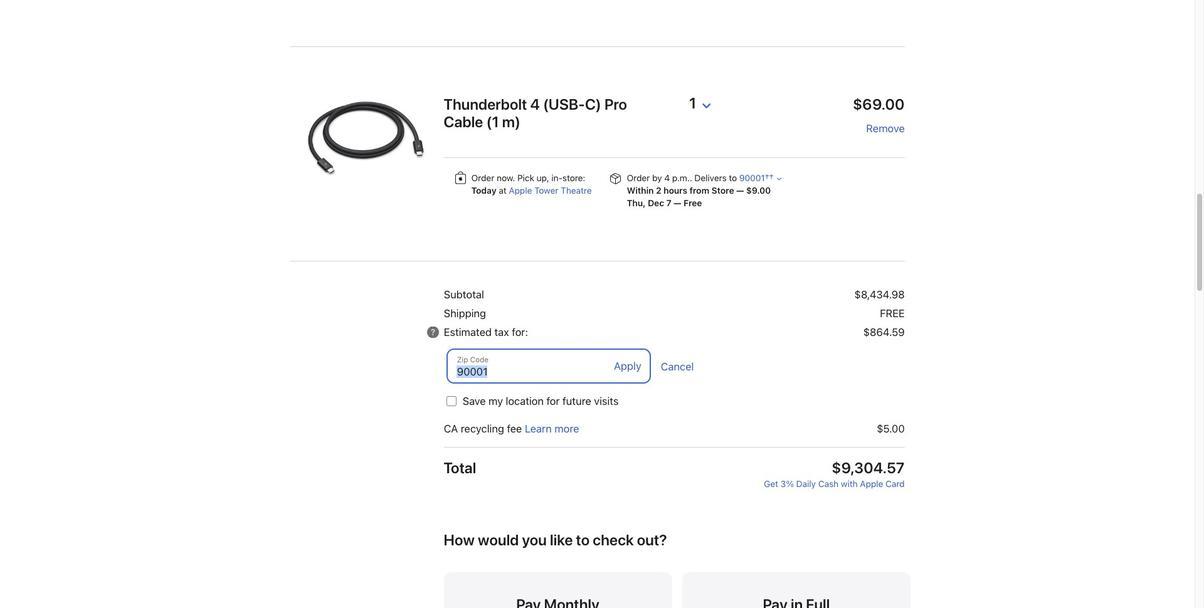 Task type: vqa. For each thing, say whether or not it's contained in the screenshot.
SUPPORT image
no



Task type: describe. For each thing, give the bounding box(es) containing it.
learn more button
[[525, 421, 579, 437]]

cable
[[444, 113, 483, 131]]

2
[[656, 186, 661, 196]]

hours
[[663, 186, 687, 196]]

future
[[562, 395, 591, 408]]

estimated
[[444, 326, 492, 339]]

to inside order by 4 p.m.. delivers to 90001 †† within 2 hours from store — $9.00 thu, dec 7 — free
[[729, 173, 737, 183]]

theatre
[[561, 186, 592, 196]]

from
[[689, 186, 709, 196]]

save my location for future visits
[[462, 395, 618, 408]]

ca
[[444, 423, 458, 435]]

save
[[462, 395, 486, 408]]

within
[[627, 186, 654, 196]]

at
[[499, 186, 506, 196]]

apple inside order now. pick up, in-store: today at apple tower theatre
[[509, 186, 532, 196]]

list containing thunderbolt 4 (usb‑c) pro cable (1 m)
[[290, 0, 905, 261]]

order for order by 4 p.m.. delivers to 90001 †† within 2 hours from store — $9.00 thu, dec 7 — free
[[627, 173, 650, 183]]

pro
[[604, 95, 627, 113]]

$69.00
[[853, 95, 905, 113]]

pick
[[517, 173, 534, 183]]

you
[[522, 531, 547, 549]]

(1
[[486, 113, 499, 131]]

in-
[[551, 173, 562, 183]]

how would you like to check out?
[[444, 531, 667, 549]]

$8,434.98
[[854, 288, 905, 301]]

cash
[[818, 479, 838, 489]]

free
[[683, 198, 702, 208]]

order for order now. pick up, in-store: today at apple tower theatre
[[471, 173, 494, 183]]

3%
[[780, 479, 794, 489]]

$5.00
[[877, 423, 905, 435]]

cancel
[[661, 361, 694, 373]]

free
[[880, 307, 905, 320]]

p.m..
[[672, 173, 692, 183]]

$9.00
[[746, 186, 771, 196]]

shipping
[[444, 307, 486, 320]]

more
[[554, 423, 579, 435]]

4 inside the thunderbolt 4 (usb‑c) pro cable (1 m)
[[530, 95, 540, 113]]



Task type: locate. For each thing, give the bounding box(es) containing it.
for
[[546, 395, 560, 408]]

0 vertical spatial apple
[[509, 186, 532, 196]]

how
[[444, 531, 475, 549]]

dec
[[648, 198, 664, 208]]

order by 4 p.m.. delivers to 90001 †† within 2 hours from store — $9.00 thu, dec 7 — free
[[627, 173, 774, 208]]

learn
[[525, 423, 552, 435]]

out?
[[637, 531, 667, 549]]

daily
[[796, 479, 816, 489]]

would
[[478, 531, 519, 549]]

order up today
[[471, 173, 494, 183]]

apple tower theatre button
[[509, 184, 592, 197]]

applestorepickup image
[[452, 171, 468, 187]]

(usb‑c)
[[543, 95, 601, 113]]

1 vertical spatial 4
[[664, 173, 670, 183]]

store:
[[562, 173, 585, 183]]

1 horizontal spatial apple
[[860, 479, 883, 489]]

delivers
[[694, 173, 726, 183]]

thu,
[[627, 198, 646, 208]]

††
[[765, 173, 774, 183]]

0 horizontal spatial order
[[471, 173, 494, 183]]

get 3% daily cash with apple card
[[764, 479, 905, 489]]

store
[[711, 186, 734, 196]]

order
[[471, 173, 494, 183], [627, 173, 650, 183]]

apple
[[509, 186, 532, 196], [860, 479, 883, 489]]

0 horizontal spatial 4
[[530, 95, 540, 113]]

2 order from the left
[[627, 173, 650, 183]]

my
[[488, 395, 503, 408]]

now.
[[497, 173, 515, 183]]

list
[[290, 0, 905, 261]]

estimated tax for:
[[444, 326, 528, 339]]

thunderbolt 4 (usb‑c) pro cable (1 m) link
[[444, 95, 662, 131]]

for:
[[512, 326, 528, 339]]

to up store
[[729, 173, 737, 183]]

order inside order by 4 p.m.. delivers to 90001 †† within 2 hours from store — $9.00 thu, dec 7 — free
[[627, 173, 650, 183]]

to
[[729, 173, 737, 183], [576, 531, 590, 549]]

get 3% daily cash with apple card button
[[764, 478, 905, 490]]

0 vertical spatial to
[[729, 173, 737, 183]]

— down the 90001
[[736, 186, 744, 196]]

$9,304.57
[[832, 459, 905, 477]]

remove
[[866, 122, 905, 135]]

7
[[666, 198, 671, 208]]

order up "within"
[[627, 173, 650, 183]]

1 vertical spatial apple
[[860, 479, 883, 489]]

thunderbolt 4 (usb‑c) pro cable (1 m)
[[444, 95, 627, 131]]

fee
[[507, 423, 522, 435]]

0 vertical spatial —
[[736, 186, 744, 196]]

4 right by
[[664, 173, 670, 183]]

recycling
[[461, 423, 504, 435]]

card
[[885, 479, 905, 489]]

tax
[[494, 326, 509, 339]]

1 horizontal spatial —
[[736, 186, 744, 196]]

1 horizontal spatial 4
[[664, 173, 670, 183]]

remove button
[[866, 121, 905, 137]]

— right 7
[[674, 198, 681, 208]]

shipping image
[[608, 171, 624, 187]]

1 horizontal spatial to
[[729, 173, 737, 183]]

like
[[550, 531, 573, 549]]

total
[[444, 459, 476, 477]]

None text field
[[446, 349, 651, 384]]

order now. pick up, in-store: today at apple tower theatre
[[471, 173, 592, 196]]

0 horizontal spatial —
[[674, 198, 681, 208]]

90001
[[739, 173, 765, 183]]

1 vertical spatial to
[[576, 531, 590, 549]]

up,
[[536, 173, 549, 183]]

m)
[[502, 113, 521, 131]]

0 horizontal spatial to
[[576, 531, 590, 549]]

thunderbolt
[[444, 95, 527, 113]]

apple down pick
[[509, 186, 532, 196]]

with
[[841, 479, 858, 489]]

1 order from the left
[[471, 173, 494, 183]]

$864.59
[[863, 326, 905, 339]]

—
[[736, 186, 744, 196], [674, 198, 681, 208]]

4
[[530, 95, 540, 113], [664, 173, 670, 183]]

4 inside order by 4 p.m.. delivers to 90001 †† within 2 hours from store — $9.00 thu, dec 7 — free
[[664, 173, 670, 183]]

check
[[593, 531, 634, 549]]

apple inside get 3% daily cash with apple card button
[[860, 479, 883, 489]]

today
[[471, 186, 496, 196]]

4 right m)
[[530, 95, 540, 113]]

subtotal
[[444, 288, 484, 301]]

1 vertical spatial —
[[674, 198, 681, 208]]

tower
[[534, 186, 558, 196]]

1 horizontal spatial order
[[627, 173, 650, 183]]

order inside order now. pick up, in-store: today at apple tower theatre
[[471, 173, 494, 183]]

0 vertical spatial 4
[[530, 95, 540, 113]]

ca recycling fee learn more
[[444, 423, 579, 435]]

apply
[[614, 360, 641, 372]]

cancel button
[[661, 361, 694, 374]]

location
[[506, 395, 544, 408]]

apply button
[[614, 360, 641, 373]]

visits
[[594, 395, 618, 408]]

get
[[764, 479, 778, 489]]

0 horizontal spatial apple
[[509, 186, 532, 196]]

to right like
[[576, 531, 590, 549]]

apple down $9,304.57
[[860, 479, 883, 489]]

by
[[652, 173, 662, 183]]



